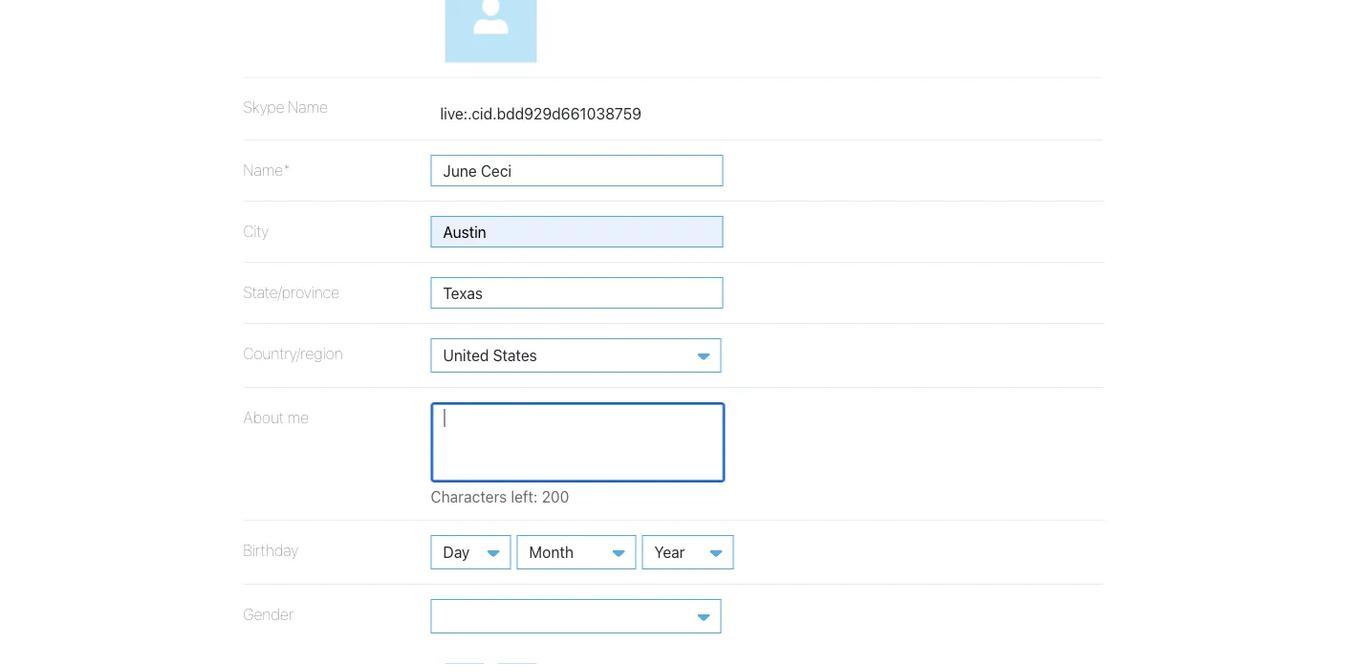 Task type: locate. For each thing, give the bounding box(es) containing it.
State/province text field
[[431, 277, 724, 309]]

month
[[529, 543, 574, 561]]

state/province
[[243, 283, 340, 301]]

skype name
[[243, 98, 328, 116]]

country/region
[[243, 344, 343, 362]]

united states
[[443, 346, 537, 364]]

left:
[[511, 488, 538, 506]]

name*
[[243, 160, 290, 179]]

About me text field
[[431, 403, 726, 483]]

status
[[431, 488, 659, 506]]

200
[[542, 488, 570, 506]]



Task type: describe. For each thing, give the bounding box(es) containing it.
year
[[655, 543, 685, 561]]

characters
[[431, 488, 507, 506]]

characters left: 200
[[431, 488, 570, 506]]

name
[[288, 98, 328, 116]]

united
[[443, 346, 489, 364]]

skype
[[243, 98, 285, 116]]

about me
[[243, 408, 309, 426]]

status containing characters left:
[[431, 488, 659, 506]]

me
[[288, 408, 309, 426]]

gender
[[243, 605, 294, 624]]

birthday
[[243, 541, 299, 560]]

live:.cid.bdd929d661038759
[[440, 105, 642, 123]]

city
[[243, 222, 269, 240]]

Name* text field
[[431, 155, 724, 186]]

about
[[243, 408, 284, 426]]

states
[[493, 346, 537, 364]]

City text field
[[431, 216, 724, 248]]

day
[[443, 543, 470, 561]]



Task type: vqa. For each thing, say whether or not it's contained in the screenshot.
Country/region
yes



